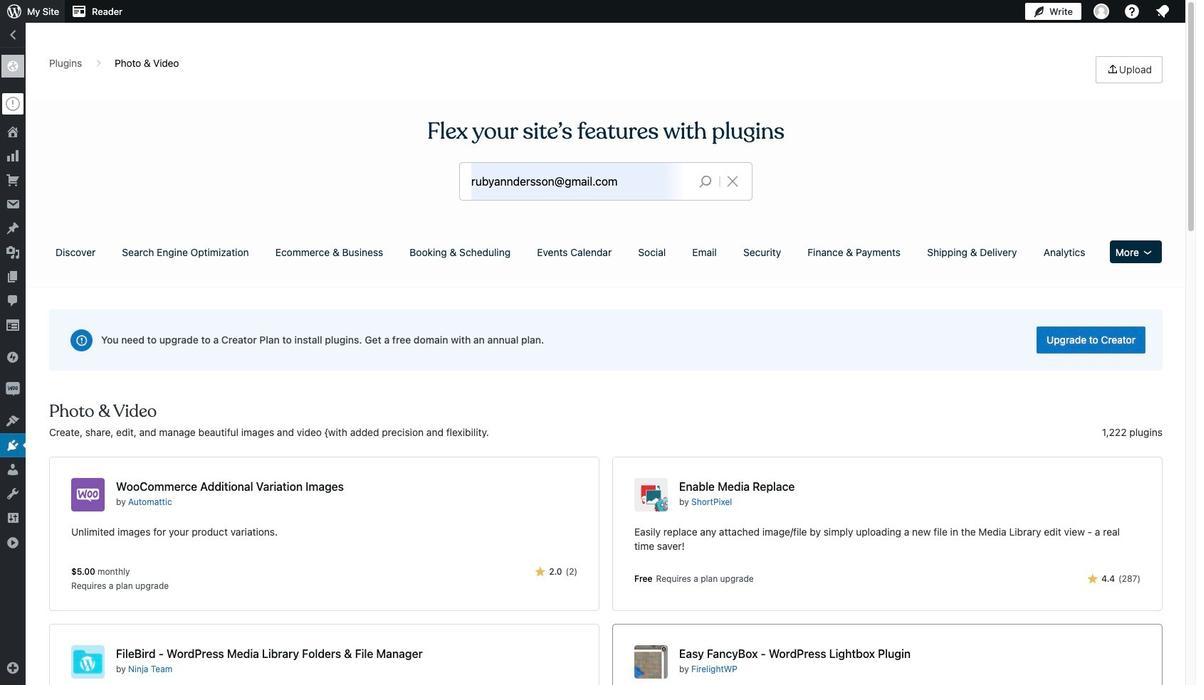 Task type: describe. For each thing, give the bounding box(es) containing it.
open search image
[[688, 172, 723, 192]]

2 img image from the top
[[6, 382, 20, 397]]

my profile image
[[1094, 4, 1109, 19]]



Task type: locate. For each thing, give the bounding box(es) containing it.
0 vertical spatial img image
[[6, 350, 20, 365]]

close search image
[[715, 173, 750, 190]]

manage your notifications image
[[1154, 3, 1171, 20]]

1 img image from the top
[[6, 350, 20, 365]]

None search field
[[460, 163, 752, 200]]

help image
[[1123, 3, 1141, 20]]

1 vertical spatial img image
[[6, 382, 20, 397]]

img image
[[6, 350, 20, 365], [6, 382, 20, 397]]

main content
[[44, 56, 1168, 686]]

Search search field
[[471, 163, 688, 200]]

plugin icon image
[[71, 478, 105, 512], [634, 478, 668, 512], [71, 646, 105, 679], [634, 646, 668, 679]]



Task type: vqa. For each thing, say whether or not it's contained in the screenshot.
Highest hourly views 0 image
no



